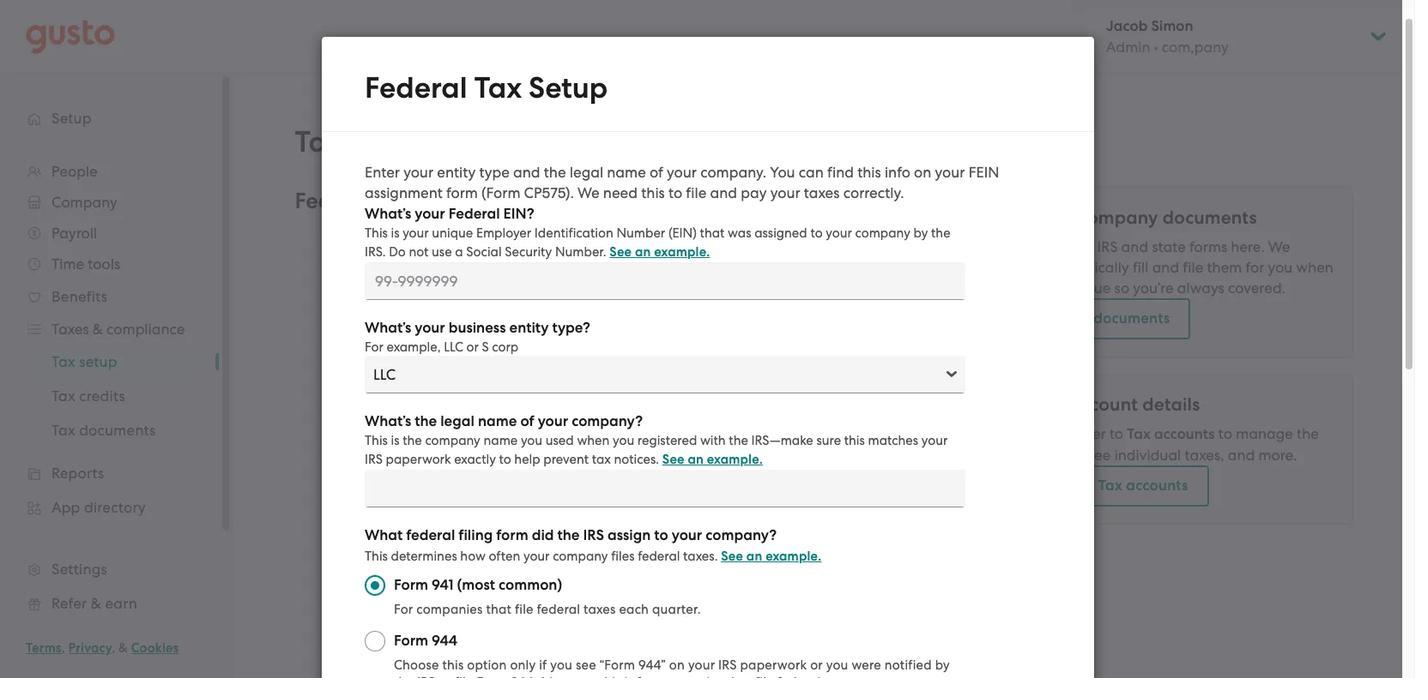 Task type: vqa. For each thing, say whether or not it's contained in the screenshot.
the for inside the Form 944 Choose this option only if you see "Form 944" on your IRS paperwork or you were notified by the IRS to file Form 944 this year—this is for companies that file federal taxes once a year.
yes



Task type: describe. For each thing, give the bounding box(es) containing it.
how
[[460, 549, 485, 565]]

cp575).
[[524, 185, 573, 202]]

to inside this is the company name you used when you registered with the irs—make sure this matches your irs paperwork exactly to help prevent tax notices.
[[499, 452, 511, 468]]

ein?
[[503, 205, 534, 223]]

companies inside form 944 choose this option only if you see "form 944" on your irs paperwork or you were notified by the irs to file form 944 this year—this is for companies that file federal taxes once a year.
[[656, 675, 723, 679]]

setup inside federal tax setup document
[[528, 70, 607, 106]]

you
[[769, 164, 795, 181]]

type
[[458, 258, 490, 275]]

to inside button
[[1080, 477, 1095, 495]]

help
[[514, 452, 540, 468]]

year—this
[[561, 675, 621, 679]]

your up taxes.
[[671, 527, 702, 545]]

by inside form 944 choose this option only if you see "form 944" on your irs paperwork or you were notified by the irs to file form 944 this year—this is for companies that file federal taxes once a year.
[[935, 658, 949, 674]]

view
[[1056, 310, 1090, 328]]

business
[[448, 319, 505, 337]]

an for what's the legal name of your company?
[[687, 452, 703, 468]]

what's your federal ein?
[[364, 205, 534, 223]]

entity inside enter your entity type and the legal name of your company. you can find this info on your fein assignment form (form cp575). we need this to file and pay your taxes correctly.
[[437, 164, 475, 181]]

manage
[[1236, 426, 1293, 443]]

s
[[481, 340, 488, 355]]

taxes.
[[683, 549, 717, 565]]

so
[[1114, 280, 1129, 297]]

state
[[1152, 239, 1186, 256]]

terms link
[[26, 641, 61, 657]]

this is your unique employer identification number (ein) that was assigned to your company by the irs. do not use a social security number.
[[364, 226, 950, 260]]

(form
[[481, 185, 520, 202]]

enter
[[364, 164, 399, 181]]

with
[[700, 433, 725, 449]]

option
[[467, 658, 506, 674]]

privacy
[[68, 641, 112, 657]]

often
[[488, 549, 520, 565]]

type?
[[552, 319, 590, 337]]

or inside form 944 choose this option only if you see "form 944" on your irs paperwork or you were notified by the irs to file form 944 this year—this is for companies that file federal taxes once a year.
[[810, 658, 822, 674]]

example,
[[386, 340, 440, 355]]

that inside form 941 (most common) for companies that file federal taxes each quarter.
[[486, 602, 511, 618]]

your down correctly. at the top of page
[[825, 226, 852, 241]]

the inside form 944 choose this option only if you see "form 944" on your irs paperwork or you were notified by the irs to file form 944 this year—this is for companies that file federal taxes once a year.
[[393, 675, 413, 679]]

irs right 944"
[[718, 658, 736, 674]]

fill
[[1133, 259, 1149, 276]]

federal tax setup inside federal tax setup document
[[364, 70, 607, 106]]

type
[[479, 164, 509, 181]]

see inside what federal filing form did the irs assign to your company? this determines how often your company files federal taxes. see an example.
[[721, 549, 743, 565]]

assigned
[[754, 226, 807, 241]]

an inside what federal filing form did the irs assign to your company? this determines how often your company files federal taxes. see an example.
[[746, 549, 762, 565]]

your inside form 944 choose this option only if you see "form 944" on your irs paperwork or you were notified by the irs to file form 944 this year—this is for companies that file federal taxes once a year.
[[688, 658, 715, 674]]

to inside head over to tax accounts
[[1110, 426, 1123, 443]]

go to tax accounts
[[1056, 477, 1188, 495]]

0 vertical spatial documents
[[1163, 207, 1257, 229]]

tax
[[591, 452, 610, 468]]

see inside see your irs and state forms here. we automatically fill and file them for you when they're due so you're always covered.
[[1035, 239, 1060, 256]]

files
[[611, 549, 634, 565]]

find
[[827, 164, 853, 181]]

What's the legal name of your company? text field
[[364, 470, 965, 508]]

this for what's the legal name of your company?
[[364, 433, 387, 449]]

when inside this is the company name you used when you registered with the irs—make sure this matches your irs paperwork exactly to help prevent tax notices.
[[577, 433, 609, 449]]

view documents link
[[1035, 299, 1191, 340]]

privacy link
[[68, 641, 112, 657]]

used
[[545, 433, 573, 449]]

1 vertical spatial name
[[478, 413, 517, 431]]

terms , privacy , & cookies
[[26, 641, 179, 657]]

your down you on the top right of the page
[[770, 185, 800, 202]]

944"
[[638, 658, 666, 674]]

(ein)
[[668, 226, 696, 241]]

or inside what's your business entity type? for example, llc or s corp
[[466, 340, 478, 355]]

once
[[859, 675, 888, 679]]

tax down enter
[[377, 188, 413, 215]]

deposit
[[372, 293, 424, 310]]

0 vertical spatial accounts
[[1154, 426, 1215, 444]]

is for your
[[390, 226, 399, 241]]

2 vertical spatial see an example. button
[[721, 547, 821, 567]]

head
[[1035, 426, 1073, 443]]

they're
[[1035, 280, 1081, 297]]

you're
[[1133, 280, 1174, 297]]

of inside enter your entity type and the legal name of your company. you can find this info on your fein assignment form (form cp575). we need this to file and pay your taxes correctly.
[[649, 164, 663, 181]]

go
[[1056, 477, 1077, 495]]

cookies
[[131, 641, 179, 657]]

details,
[[1035, 447, 1084, 464]]

your down did
[[523, 549, 549, 565]]

your up not
[[402, 226, 428, 241]]

is inside form 944 choose this option only if you see "form 944" on your irs paperwork or you were notified by the irs to file form 944 this year—this is for companies that file federal taxes once a year.
[[624, 675, 633, 679]]

this up correctly. at the top of page
[[857, 164, 881, 181]]

your left fein
[[935, 164, 965, 181]]

taxes inside enter your entity type and the legal name of your company. you can find this info on your fein assignment form (form cp575). we need this to file and pay your taxes correctly.
[[803, 185, 839, 202]]

1 vertical spatial 944
[[510, 675, 533, 679]]

see an example. for what's your federal ein?
[[609, 245, 710, 260]]

1 vertical spatial federal tax setup
[[295, 188, 477, 215]]

security
[[504, 245, 552, 260]]

we inside see your irs and state forms here. we automatically fill and file them for you when they're due so you're always covered.
[[1268, 239, 1290, 256]]

federal inside form 941 (most common) for companies that file federal taxes each quarter.
[[536, 602, 580, 618]]

terms
[[26, 641, 61, 657]]

company
[[388, 258, 454, 275]]

by inside this is your unique employer identification number (ein) that was assigned to your company by the irs. do not use a social security number.
[[913, 226, 928, 241]]

number.
[[555, 245, 606, 260]]

head over to tax accounts
[[1035, 426, 1215, 444]]

federal up setup
[[364, 70, 467, 106]]

your
[[1035, 207, 1074, 229]]

to manage the details, see individual taxes, and more.
[[1035, 426, 1319, 464]]

what federal filing form did the irs assign to your company? this determines how often your company files federal taxes. see an example.
[[364, 527, 821, 565]]

did
[[531, 527, 554, 545]]

0 horizontal spatial legal
[[440, 413, 474, 431]]

choose
[[393, 658, 439, 674]]

company.
[[700, 164, 766, 181]]

taxes,
[[1185, 447, 1224, 464]]

your company documents
[[1035, 207, 1257, 229]]

year.
[[903, 675, 933, 679]]

see an example. for what's the legal name of your company?
[[662, 452, 762, 468]]

see your irs and state forms here. we automatically fill and file them for you when they're due so you're always covered.
[[1035, 239, 1334, 297]]

file inside see your irs and state forms here. we automatically fill and file them for you when they're due so you're always covered.
[[1183, 259, 1203, 276]]

to inside what federal filing form did the irs assign to your company? this determines how often your company files federal taxes. see an example.
[[654, 527, 668, 545]]

always
[[1177, 280, 1224, 297]]

What's your Federal EIN? text field
[[364, 263, 965, 300]]

0 horizontal spatial 944
[[431, 632, 457, 650]]

notified
[[884, 658, 931, 674]]

irs inside what federal filing form did the irs assign to your company? this determines how often your company files federal taxes. see an example.
[[583, 527, 604, 545]]

social
[[466, 245, 501, 260]]

exactly
[[454, 452, 495, 468]]

the inside what federal filing form did the irs assign to your company? this determines how often your company files federal taxes. see an example.
[[557, 527, 579, 545]]

registered
[[637, 433, 697, 449]]

&
[[118, 641, 128, 657]]

account menu element
[[1084, 0, 1389, 73]]

ein
[[466, 224, 490, 241]]

that inside this is your unique employer identification number (ein) that was assigned to your company by the irs. do not use a social security number.
[[699, 226, 724, 241]]

deposit schedule
[[372, 293, 490, 310]]

here.
[[1231, 239, 1265, 256]]

this down the if
[[536, 675, 558, 679]]

0 horizontal spatial company?
[[571, 413, 642, 431]]

a inside form 944 choose this option only if you see "form 944" on your irs paperwork or you were notified by the irs to file form 944 this year—this is for companies that file federal taxes once a year.
[[892, 675, 900, 679]]

tax account details
[[1035, 394, 1200, 416]]

and up the fill
[[1121, 239, 1148, 256]]

identification
[[534, 226, 613, 241]]

number
[[616, 226, 665, 241]]

federal up ein
[[448, 205, 499, 223]]

the inside this is your unique employer identification number (ein) that was assigned to your company by the irs. do not use a social security number.
[[931, 226, 950, 241]]

individual
[[1114, 447, 1181, 464]]

n/a for company type
[[503, 258, 530, 275]]

file inside enter your entity type and the legal name of your company. you can find this info on your fein assignment form (form cp575). we need this to file and pay your taxes correctly.
[[686, 185, 706, 202]]

form inside enter your entity type and the legal name of your company. you can find this info on your fein assignment form (form cp575). we need this to file and pay your taxes correctly.
[[446, 185, 477, 202]]

your inside see your irs and state forms here. we automatically fill and file them for you when they're due so you're always covered.
[[1064, 239, 1094, 256]]

and up cp575).
[[513, 164, 540, 181]]

account
[[1070, 394, 1138, 416]]

you up notices.
[[612, 433, 634, 449]]

employer
[[476, 226, 531, 241]]

and down company.
[[710, 185, 737, 202]]

you right the if
[[550, 658, 572, 674]]

tax inside button
[[1098, 477, 1123, 495]]

company inside what federal filing form did the irs assign to your company? this determines how often your company files federal taxes. see an example.
[[552, 549, 608, 565]]

this inside this is the company name you used when you registered with the irs—make sure this matches your irs paperwork exactly to help prevent tax notices.
[[844, 433, 864, 449]]

for inside form 941 (most common) for companies that file federal taxes each quarter.
[[393, 602, 413, 618]]

your inside this is the company name you used when you registered with the irs—make sure this matches your irs paperwork exactly to help prevent tax notices.
[[921, 433, 947, 449]]

pay
[[740, 185, 766, 202]]

an for what's your federal ein?
[[635, 245, 651, 260]]

the inside to manage the details, see individual taxes, and more.
[[1297, 426, 1319, 443]]

tax left setup
[[295, 124, 342, 160]]

what
[[364, 527, 402, 545]]

were
[[851, 658, 881, 674]]

company up the fill
[[1079, 207, 1158, 229]]

view documents
[[1056, 310, 1170, 328]]

2 vertical spatial form
[[476, 675, 507, 679]]

tax inside document
[[474, 70, 521, 106]]

info
[[884, 164, 910, 181]]



Task type: locate. For each thing, give the bounding box(es) containing it.
0 vertical spatial 944
[[431, 632, 457, 650]]

n/a
[[503, 224, 530, 241], [503, 258, 530, 275]]

2 n/a from the top
[[503, 258, 530, 275]]

what's down assignment
[[364, 205, 411, 223]]

what's for what's the legal name of your company?
[[364, 413, 411, 431]]

0 horizontal spatial by
[[913, 226, 928, 241]]

2 this from the top
[[364, 433, 387, 449]]

1 , from the left
[[61, 641, 65, 657]]

entity up corp
[[509, 319, 548, 337]]

1 horizontal spatial entity
[[509, 319, 548, 337]]

an down number
[[635, 245, 651, 260]]

1 vertical spatial setup
[[418, 188, 477, 215]]

is inside this is the company name you used when you registered with the irs—make sure this matches your irs paperwork exactly to help prevent tax notices.
[[390, 433, 399, 449]]

1 what's from the top
[[364, 205, 411, 223]]

form up what's your federal ein? on the top left
[[446, 185, 477, 202]]

941
[[431, 577, 453, 595]]

tax setup
[[295, 124, 424, 160]]

to up (ein)
[[668, 185, 682, 202]]

to inside to manage the details, see individual taxes, and more.
[[1218, 426, 1232, 443]]

0 vertical spatial that
[[699, 226, 724, 241]]

forms
[[1189, 239, 1227, 256]]

accounts down individual
[[1126, 477, 1188, 495]]

this right need
[[641, 185, 664, 202]]

1 vertical spatial n/a
[[503, 258, 530, 275]]

1 horizontal spatial on
[[914, 164, 931, 181]]

cookies button
[[131, 638, 179, 659]]

a inside this is your unique employer identification number (ein) that was assigned to your company by the irs. do not use a social security number.
[[455, 245, 463, 260]]

see up year—this
[[575, 658, 596, 674]]

we right the here. on the top
[[1268, 239, 1290, 256]]

irs down choose
[[417, 675, 435, 679]]

0 vertical spatial what's
[[364, 205, 411, 223]]

to right over
[[1110, 426, 1123, 443]]

to right assigned
[[810, 226, 822, 241]]

federal left once in the right of the page
[[777, 675, 820, 679]]

0 vertical spatial or
[[466, 340, 478, 355]]

company inside this is your unique employer identification number (ein) that was assigned to your company by the irs. do not use a social security number.
[[855, 226, 910, 241]]

0 horizontal spatial ,
[[61, 641, 65, 657]]

a right use
[[455, 245, 463, 260]]

1 horizontal spatial paperwork
[[740, 658, 807, 674]]

1 horizontal spatial for
[[393, 602, 413, 618]]

see an example. button down number
[[609, 242, 710, 263]]

1 vertical spatial see
[[575, 658, 596, 674]]

on inside form 944 choose this option only if you see "form 944" on your irs paperwork or you were notified by the irs to file form 944 this year—this is for companies that file federal taxes once a year.
[[669, 658, 684, 674]]

1 vertical spatial by
[[935, 658, 949, 674]]

1 vertical spatial entity
[[509, 319, 548, 337]]

home image
[[26, 19, 115, 54]]

1 vertical spatial paperwork
[[740, 658, 807, 674]]

semiweekly
[[503, 293, 583, 310]]

0 horizontal spatial on
[[669, 658, 684, 674]]

more.
[[1259, 447, 1297, 464]]

an right taxes.
[[746, 549, 762, 565]]

0 vertical spatial for
[[1246, 259, 1264, 276]]

your up assignment
[[403, 164, 433, 181]]

1 vertical spatial taxes
[[583, 602, 615, 618]]

"form
[[599, 658, 635, 674]]

irs—make
[[751, 433, 813, 449]]

1 vertical spatial for
[[393, 602, 413, 618]]

enter your entity type and the legal name of your company. you can find this info on your fein assignment form (form cp575). we need this to file and pay your taxes correctly.
[[364, 164, 999, 202]]

you up covered.
[[1268, 259, 1293, 276]]

0 vertical spatial federal tax setup
[[364, 70, 607, 106]]

1 horizontal spatial ,
[[112, 641, 115, 657]]

3 this from the top
[[364, 549, 387, 565]]

0 vertical spatial when
[[1296, 259, 1334, 276]]

to inside form 944 choose this option only if you see "form 944" on your irs paperwork or you were notified by the irs to file form 944 this year—this is for companies that file federal taxes once a year.
[[438, 675, 451, 679]]

1 horizontal spatial company?
[[705, 527, 776, 545]]

this
[[857, 164, 881, 181], [641, 185, 664, 202], [844, 433, 864, 449], [442, 658, 463, 674], [536, 675, 558, 679]]

form for form 941 (most common)
[[393, 577, 428, 595]]

irs inside see your irs and state forms here. we automatically fill and file them for you when they're due so you're always covered.
[[1097, 239, 1118, 256]]

for inside what's your business entity type? for example, llc or s corp
[[364, 340, 383, 355]]

is for the
[[390, 433, 399, 449]]

paperwork inside form 944 choose this option only if you see "form 944" on your irs paperwork or you were notified by the irs to file form 944 this year—this is for companies that file federal taxes once a year.
[[740, 658, 807, 674]]

your up example,
[[414, 319, 445, 337]]

0 vertical spatial n/a
[[503, 224, 530, 241]]

covered.
[[1228, 280, 1285, 297]]

2 vertical spatial example.
[[765, 549, 821, 565]]

1 horizontal spatial we
[[1268, 239, 1290, 256]]

0 vertical spatial setup
[[528, 70, 607, 106]]

and inside to manage the details, see individual taxes, and more.
[[1228, 447, 1255, 464]]

can
[[798, 164, 823, 181]]

an down with
[[687, 452, 703, 468]]

fein
[[968, 164, 999, 181]]

1 vertical spatial see an example. button
[[662, 450, 762, 470]]

taxes down can
[[803, 185, 839, 202]]

0 vertical spatial form
[[446, 185, 477, 202]]

name inside this is the company name you used when you registered with the irs—make sure this matches your irs paperwork exactly to help prevent tax notices.
[[483, 433, 517, 449]]

tax up individual
[[1127, 426, 1151, 444]]

this is the company name you used when you registered with the irs—make sure this matches your irs paperwork exactly to help prevent tax notices.
[[364, 433, 947, 468]]

0 vertical spatial for
[[364, 340, 383, 355]]

2 vertical spatial name
[[483, 433, 517, 449]]

1 horizontal spatial companies
[[656, 675, 723, 679]]

federal
[[364, 70, 467, 106], [295, 188, 372, 215], [448, 205, 499, 223], [412, 224, 463, 241]]

entity
[[437, 164, 475, 181], [509, 319, 548, 337]]

0 horizontal spatial see
[[575, 658, 596, 674]]

companies down 941
[[416, 602, 482, 618]]

1 n/a from the top
[[503, 224, 530, 241]]

1 horizontal spatial or
[[810, 658, 822, 674]]

0 horizontal spatial for
[[364, 340, 383, 355]]

this for what's your federal ein?
[[364, 226, 387, 241]]

was
[[727, 226, 751, 241]]

the inside enter your entity type and the legal name of your company. you can find this info on your fein assignment form (form cp575). we need this to file and pay your taxes correctly.
[[543, 164, 566, 181]]

over
[[1076, 426, 1106, 443]]

see an example. down number
[[609, 245, 710, 260]]

federal tax setup document
[[321, 37, 1094, 679]]

federal tax setup down enter
[[295, 188, 477, 215]]

n/a down the ein?
[[503, 224, 530, 241]]

1 vertical spatial or
[[810, 658, 822, 674]]

when
[[1296, 259, 1334, 276], [577, 433, 609, 449]]

not
[[408, 245, 428, 260]]

n/a for federal ein
[[503, 224, 530, 241]]

0 vertical spatial see an example.
[[609, 245, 710, 260]]

1 vertical spatial documents
[[1094, 310, 1170, 328]]

944 down only in the left bottom of the page
[[510, 675, 533, 679]]

3 what's from the top
[[364, 413, 411, 431]]

accounts inside button
[[1126, 477, 1188, 495]]

company?
[[571, 413, 642, 431], [705, 527, 776, 545]]

1 vertical spatial that
[[486, 602, 511, 618]]

to right assign on the bottom left of page
[[654, 527, 668, 545]]

1 horizontal spatial see
[[1088, 447, 1111, 464]]

federal ein
[[412, 224, 490, 241]]

, left &
[[112, 641, 115, 657]]

2 horizontal spatial that
[[726, 675, 751, 679]]

sure
[[816, 433, 841, 449]]

example. inside what federal filing form did the irs assign to your company? this determines how often your company files federal taxes. see an example.
[[765, 549, 821, 565]]

documents down "so" on the right top of page
[[1094, 310, 1170, 328]]

0 vertical spatial example.
[[654, 245, 710, 260]]

2 vertical spatial what's
[[364, 413, 411, 431]]

setup
[[528, 70, 607, 106], [418, 188, 477, 215]]

example. for what's the legal name of your company?
[[707, 452, 762, 468]]

form
[[446, 185, 477, 202], [496, 527, 528, 545]]

them
[[1207, 259, 1242, 276]]

name up exactly
[[478, 413, 517, 431]]

what's inside what's your business entity type? for example, llc or s corp
[[364, 319, 411, 337]]

company? up taxes.
[[705, 527, 776, 545]]

documents up the forms
[[1163, 207, 1257, 229]]

form 944 choose this option only if you see "form 944" on your irs paperwork or you were notified by the irs to file form 944 this year—this is for companies that file federal taxes once a year.
[[393, 632, 949, 679]]

matches
[[868, 433, 918, 449]]

2 vertical spatial taxes
[[824, 675, 856, 679]]

see down registered
[[662, 452, 684, 468]]

what's the legal name of your company?
[[364, 413, 642, 431]]

or left s
[[466, 340, 478, 355]]

2 what's from the top
[[364, 319, 411, 337]]

0 vertical spatial legal
[[569, 164, 603, 181]]

irs inside this is the company name you used when you registered with the irs—make sure this matches your irs paperwork exactly to help prevent tax notices.
[[364, 452, 382, 468]]

0 horizontal spatial a
[[455, 245, 463, 260]]

see inside form 944 choose this option only if you see "form 944" on your irs paperwork or you were notified by the irs to file form 944 this year—this is for companies that file federal taxes once a year.
[[575, 658, 596, 674]]

0 vertical spatial form
[[393, 577, 428, 595]]

name up need
[[607, 164, 646, 181]]

or
[[466, 340, 478, 355], [810, 658, 822, 674]]

legal inside enter your entity type and the legal name of your company. you can find this info on your fein assignment form (form cp575). we need this to file and pay your taxes correctly.
[[569, 164, 603, 181]]

this left "option"
[[442, 658, 463, 674]]

entity left type
[[437, 164, 475, 181]]

documents
[[1163, 207, 1257, 229], [1094, 310, 1170, 328]]

common)
[[498, 577, 562, 595]]

determines
[[390, 549, 457, 565]]

see
[[1035, 239, 1060, 256], [609, 245, 631, 260], [662, 452, 684, 468], [721, 549, 743, 565]]

None radio
[[364, 576, 385, 596], [364, 632, 385, 652], [364, 576, 385, 596], [364, 632, 385, 652]]

1 vertical spatial on
[[669, 658, 684, 674]]

see an example. button
[[609, 242, 710, 263], [662, 450, 762, 470], [721, 547, 821, 567]]

on right 944"
[[669, 658, 684, 674]]

this inside what federal filing form did the irs assign to your company? this determines how often your company files federal taxes. see an example.
[[364, 549, 387, 565]]

2 vertical spatial that
[[726, 675, 751, 679]]

we
[[577, 185, 599, 202], [1268, 239, 1290, 256]]

to inside enter your entity type and the legal name of your company. you can find this info on your fein assignment form (form cp575). we need this to file and pay your taxes correctly.
[[668, 185, 682, 202]]

your right 944"
[[688, 658, 715, 674]]

1 vertical spatial company?
[[705, 527, 776, 545]]

1 horizontal spatial legal
[[569, 164, 603, 181]]

file inside form 941 (most common) for companies that file federal taxes each quarter.
[[514, 602, 533, 618]]

you
[[1268, 259, 1293, 276], [520, 433, 542, 449], [612, 433, 634, 449], [550, 658, 572, 674], [826, 658, 848, 674]]

see an example. button for what's your federal ein?
[[609, 242, 710, 263]]

federal right 'files'
[[637, 549, 680, 565]]

and
[[513, 164, 540, 181], [710, 185, 737, 202], [1121, 239, 1148, 256], [1152, 259, 1179, 276], [1228, 447, 1255, 464]]

0 vertical spatial entity
[[437, 164, 475, 181]]

for inside form 944 choose this option only if you see "form 944" on your irs paperwork or you were notified by the irs to file form 944 this year—this is for companies that file federal taxes once a year.
[[636, 675, 653, 679]]

1 vertical spatial what's
[[364, 319, 411, 337]]

on
[[914, 164, 931, 181], [669, 658, 684, 674]]

taxes down were
[[824, 675, 856, 679]]

0 vertical spatial name
[[607, 164, 646, 181]]

0 vertical spatial see
[[1088, 447, 1111, 464]]

llc
[[443, 340, 463, 355]]

for inside see your irs and state forms here. we automatically fill and file them for you when they're due so you're always covered.
[[1246, 259, 1264, 276]]

0 vertical spatial we
[[577, 185, 599, 202]]

1 vertical spatial companies
[[656, 675, 723, 679]]

company up exactly
[[425, 433, 480, 449]]

and down state
[[1152, 259, 1179, 276]]

details
[[1142, 394, 1200, 416]]

tax up type
[[474, 70, 521, 106]]

a
[[455, 245, 463, 260], [892, 675, 900, 679]]

0 horizontal spatial we
[[577, 185, 599, 202]]

federal inside form 944 choose this option only if you see "form 944" on your irs paperwork or you were notified by the irs to file form 944 this year—this is for companies that file federal taxes once a year.
[[777, 675, 820, 679]]

form down "option"
[[476, 675, 507, 679]]

0 vertical spatial on
[[914, 164, 931, 181]]

name down what's the legal name of your company?
[[483, 433, 517, 449]]

your left company.
[[666, 164, 696, 181]]

irs up automatically
[[1097, 239, 1118, 256]]

to inside this is your unique employer identification number (ein) that was assigned to your company by the irs. do not use a social security number.
[[810, 226, 822, 241]]

0 vertical spatial a
[[455, 245, 463, 260]]

1 vertical spatial is
[[390, 433, 399, 449]]

federal down enter
[[295, 188, 372, 215]]

of up help
[[520, 413, 534, 431]]

federal up "determines"
[[406, 527, 455, 545]]

what's down deposit
[[364, 319, 411, 337]]

1 vertical spatial when
[[577, 433, 609, 449]]

1 horizontal spatial a
[[892, 675, 900, 679]]

company? inside what federal filing form did the irs assign to your company? this determines how often your company files federal taxes. see an example.
[[705, 527, 776, 545]]

(most
[[457, 577, 495, 595]]

1 horizontal spatial of
[[649, 164, 663, 181]]

2 , from the left
[[112, 641, 115, 657]]

0 horizontal spatial for
[[636, 675, 653, 679]]

name inside enter your entity type and the legal name of your company. you can find this info on your fein assignment form (form cp575). we need this to file and pay your taxes correctly.
[[607, 164, 646, 181]]

this inside this is the company name you used when you registered with the irs—make sure this matches your irs paperwork exactly to help prevent tax notices.
[[364, 433, 387, 449]]

is inside this is your unique employer identification number (ein) that was assigned to your company by the irs. do not use a social security number.
[[390, 226, 399, 241]]

you inside see your irs and state forms here. we automatically fill and file them for you when they're due so you're always covered.
[[1268, 259, 1293, 276]]

we inside enter your entity type and the legal name of your company. you can find this info on your fein assignment form (form cp575). we need this to file and pay your taxes correctly.
[[577, 185, 599, 202]]

what's for what's your federal ein?
[[364, 205, 411, 223]]

company down correctly. at the top of page
[[855, 226, 910, 241]]

1 vertical spatial for
[[636, 675, 653, 679]]

when inside see your irs and state forms here. we automatically fill and file them for you when they're due so you're always covered.
[[1296, 259, 1334, 276]]

what's for what's your business entity type? for example, llc or s corp
[[364, 319, 411, 337]]

1 vertical spatial a
[[892, 675, 900, 679]]

you up help
[[520, 433, 542, 449]]

form up the often
[[496, 527, 528, 545]]

form down "determines"
[[393, 577, 428, 595]]

taxes
[[803, 185, 839, 202], [583, 602, 615, 618], [824, 675, 856, 679]]

1 horizontal spatial by
[[935, 658, 949, 674]]

or left were
[[810, 658, 822, 674]]

0 horizontal spatial an
[[635, 245, 651, 260]]

for left example,
[[364, 340, 383, 355]]

irs up what
[[364, 452, 382, 468]]

2 vertical spatial is
[[624, 675, 633, 679]]

1 vertical spatial see an example.
[[662, 452, 762, 468]]

company inside this is the company name you used when you registered with the irs—make sure this matches your irs paperwork exactly to help prevent tax notices.
[[425, 433, 480, 449]]

1 vertical spatial form
[[393, 632, 428, 650]]

assign
[[607, 527, 650, 545]]

correctly.
[[843, 185, 904, 202]]

filing
[[458, 527, 492, 545]]

see right taxes.
[[721, 549, 743, 565]]

0 vertical spatial an
[[635, 245, 651, 260]]

accounts up taxes,
[[1154, 426, 1215, 444]]

1 horizontal spatial that
[[699, 226, 724, 241]]

0 vertical spatial by
[[913, 226, 928, 241]]

0 horizontal spatial form
[[446, 185, 477, 202]]

1 horizontal spatial for
[[1246, 259, 1264, 276]]

form
[[393, 577, 428, 595], [393, 632, 428, 650], [476, 675, 507, 679]]

see an example. button for what's the legal name of your company?
[[662, 450, 762, 470]]

irs left assign on the bottom left of page
[[583, 527, 604, 545]]

your right matches
[[921, 433, 947, 449]]

companies inside form 941 (most common) for companies that file federal taxes each quarter.
[[416, 602, 482, 618]]

see down number
[[609, 245, 631, 260]]

what's your business entity type? for example, llc or s corp
[[364, 319, 590, 355]]

federal down common)
[[536, 602, 580, 618]]

this right sure
[[844, 433, 864, 449]]

federal up use
[[412, 224, 463, 241]]

your up federal ein
[[414, 205, 445, 223]]

1 horizontal spatial 944
[[510, 675, 533, 679]]

2 vertical spatial this
[[364, 549, 387, 565]]

0 horizontal spatial or
[[466, 340, 478, 355]]

1 horizontal spatial setup
[[528, 70, 607, 106]]

unique
[[432, 226, 473, 241]]

federal tax setup
[[364, 70, 607, 106], [295, 188, 477, 215]]

your up automatically
[[1064, 239, 1094, 256]]

0 horizontal spatial of
[[520, 413, 534, 431]]

to right go
[[1080, 477, 1095, 495]]

see down over
[[1088, 447, 1111, 464]]

0 vertical spatial taxes
[[803, 185, 839, 202]]

, left privacy
[[61, 641, 65, 657]]

example. for what's your federal ein?
[[654, 245, 710, 260]]

form for form 944
[[393, 632, 428, 650]]

this inside this is your unique employer identification number (ein) that was assigned to your company by the irs. do not use a social security number.
[[364, 226, 387, 241]]

0 vertical spatial paperwork
[[385, 452, 451, 468]]

1 vertical spatial example.
[[707, 452, 762, 468]]

entity inside what's your business entity type? for example, llc or s corp
[[509, 319, 548, 337]]

see inside to manage the details, see individual taxes, and more.
[[1088, 447, 1111, 464]]

to down choose
[[438, 675, 451, 679]]

taxes inside form 944 choose this option only if you see "form 944" on your irs paperwork or you were notified by the irs to file form 944 this year—this is for companies that file federal taxes once a year.
[[824, 675, 856, 679]]

assignment
[[364, 185, 442, 202]]

need
[[603, 185, 637, 202]]

944 up choose
[[431, 632, 457, 650]]

we left need
[[577, 185, 599, 202]]

your inside what's your business entity type? for example, llc or s corp
[[414, 319, 445, 337]]

0 vertical spatial is
[[390, 226, 399, 241]]

paperwork inside this is the company name you used when you registered with the irs—make sure this matches your irs paperwork exactly to help prevent tax notices.
[[385, 452, 451, 468]]

tax up the head
[[1035, 394, 1065, 416]]

for up covered.
[[1246, 259, 1264, 276]]

for
[[364, 340, 383, 355], [393, 602, 413, 618]]

is
[[390, 226, 399, 241], [390, 433, 399, 449], [624, 675, 633, 679]]

do
[[388, 245, 405, 260]]

1 this from the top
[[364, 226, 387, 241]]

for down "determines"
[[393, 602, 413, 618]]

use
[[431, 245, 452, 260]]

1 vertical spatial form
[[496, 527, 528, 545]]

for down 944"
[[636, 675, 653, 679]]

that inside form 944 choose this option only if you see "form 944" on your irs paperwork or you were notified by the irs to file form 944 this year—this is for companies that file federal taxes once a year.
[[726, 675, 751, 679]]

0 vertical spatial this
[[364, 226, 387, 241]]

to
[[668, 185, 682, 202], [810, 226, 822, 241], [1110, 426, 1123, 443], [1218, 426, 1232, 443], [499, 452, 511, 468], [1080, 477, 1095, 495], [654, 527, 668, 545], [438, 675, 451, 679]]

form inside what federal filing form did the irs assign to your company? this determines how often your company files federal taxes. see an example.
[[496, 527, 528, 545]]

taxes inside form 941 (most common) for companies that file federal taxes each quarter.
[[583, 602, 615, 618]]

you left were
[[826, 658, 848, 674]]

0 vertical spatial see an example. button
[[609, 242, 710, 263]]

go to tax accounts button
[[1035, 466, 1209, 507]]

0 horizontal spatial paperwork
[[385, 452, 451, 468]]

0 horizontal spatial setup
[[418, 188, 477, 215]]

0 horizontal spatial companies
[[416, 602, 482, 618]]

your up used
[[537, 413, 568, 431]]

the
[[543, 164, 566, 181], [931, 226, 950, 241], [414, 413, 437, 431], [1297, 426, 1319, 443], [402, 433, 422, 449], [728, 433, 748, 449], [557, 527, 579, 545], [393, 675, 413, 679]]

an
[[635, 245, 651, 260], [687, 452, 703, 468], [746, 549, 762, 565]]

schedule
[[428, 293, 490, 310]]

taxes left each
[[583, 602, 615, 618]]

company? up tax
[[571, 413, 642, 431]]

form up choose
[[393, 632, 428, 650]]

on inside enter your entity type and the legal name of your company. you can find this info on your fein assignment form (form cp575). we need this to file and pay your taxes correctly.
[[914, 164, 931, 181]]

form inside form 941 (most common) for companies that file federal taxes each quarter.
[[393, 577, 428, 595]]

company left 'files'
[[552, 549, 608, 565]]

0 vertical spatial of
[[649, 164, 663, 181]]

notices.
[[614, 452, 659, 468]]

and down manage on the bottom
[[1228, 447, 1255, 464]]



